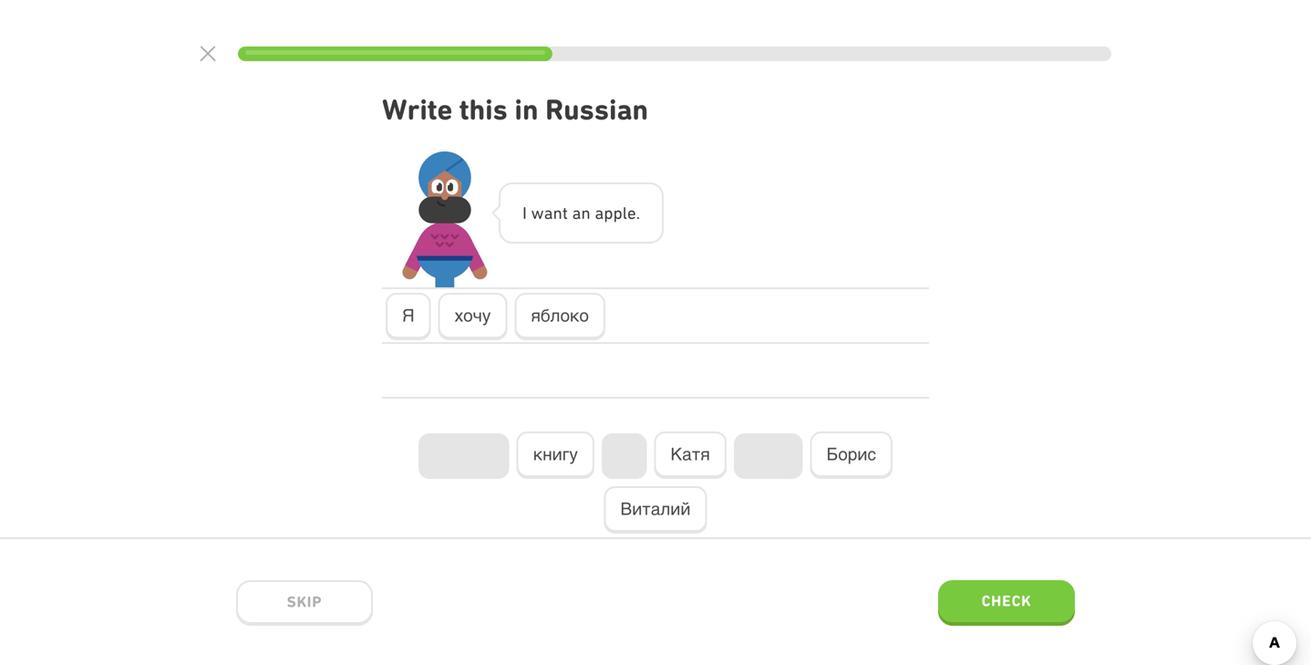 Task type: vqa. For each thing, say whether or not it's contained in the screenshot.
s t a r t e d !
no



Task type: describe. For each thing, give the bounding box(es) containing it.
russian
[[546, 93, 649, 126]]

1 n from the left
[[553, 203, 563, 223]]

2 n from the left
[[582, 203, 591, 223]]

катя
[[671, 444, 711, 464]]

write
[[382, 93, 453, 126]]

хочу button
[[438, 293, 508, 340]]

write this in russian
[[382, 93, 649, 126]]

w a n t a n a p p l e .
[[531, 203, 641, 223]]

t
[[563, 203, 568, 223]]

e
[[628, 203, 637, 223]]

книгу
[[533, 444, 578, 464]]

катя button
[[655, 432, 727, 479]]

виталий button
[[604, 486, 707, 534]]

check button
[[939, 580, 1076, 626]]

3 a from the left
[[595, 203, 604, 223]]



Task type: locate. For each thing, give the bounding box(es) containing it.
p
[[604, 203, 614, 223], [614, 203, 623, 223]]

1 a from the left
[[544, 203, 553, 223]]

progress bar
[[238, 47, 1112, 61]]

2 horizontal spatial a
[[595, 203, 604, 223]]

борис button
[[811, 432, 893, 479]]

2 a from the left
[[573, 203, 582, 223]]

0 horizontal spatial a
[[544, 203, 553, 223]]

check
[[982, 592, 1032, 610]]

w
[[531, 203, 544, 223]]

p left l
[[604, 203, 614, 223]]

хочу
[[455, 306, 491, 325]]

я
[[402, 306, 415, 325]]

in
[[515, 93, 539, 126]]

.
[[637, 203, 641, 223]]

яблоко button
[[515, 293, 606, 340]]

p left e
[[614, 203, 623, 223]]

i
[[523, 203, 527, 223]]

a
[[544, 203, 553, 223], [573, 203, 582, 223], [595, 203, 604, 223]]

skip button
[[236, 580, 373, 626]]

n
[[553, 203, 563, 223], [582, 203, 591, 223]]

виталий
[[621, 499, 691, 519]]

1 horizontal spatial n
[[582, 203, 591, 223]]

борис
[[827, 444, 877, 464]]

a left t
[[544, 203, 553, 223]]

a right t
[[573, 203, 582, 223]]

l
[[623, 203, 628, 223]]

skip
[[287, 593, 322, 611]]

книгу button
[[517, 432, 595, 479]]

0 horizontal spatial n
[[553, 203, 563, 223]]

1 p from the left
[[604, 203, 614, 223]]

2 p from the left
[[614, 203, 623, 223]]

1 horizontal spatial a
[[573, 203, 582, 223]]

this
[[460, 93, 508, 126]]

n right w
[[553, 203, 563, 223]]

a left l
[[595, 203, 604, 223]]

яблоко
[[531, 306, 589, 325]]

n right t
[[582, 203, 591, 223]]

я button
[[386, 293, 431, 340]]



